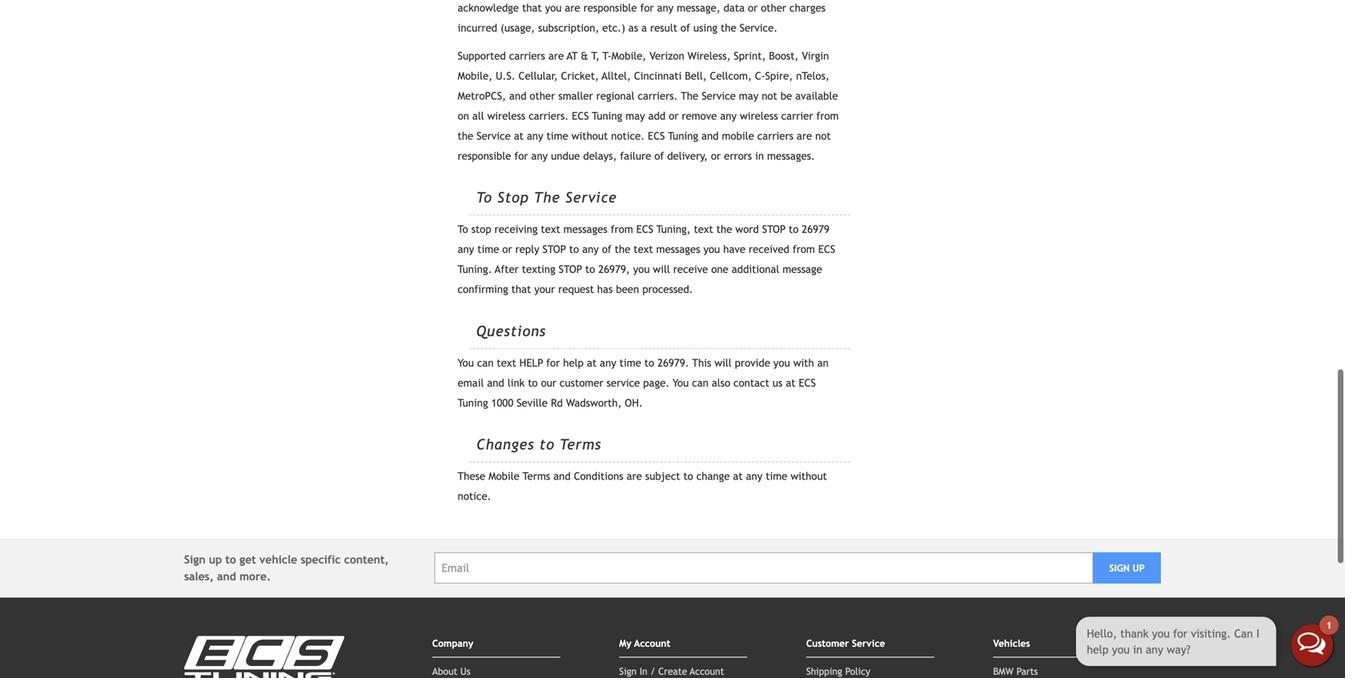 Task type: describe. For each thing, give the bounding box(es) containing it.
and inside the you can text help for help at any time to 26979. this will provide you with an email and link                   to our customer service page. you can also contact us at ecs tuning 1000 seville rd wadsworth, oh.
[[487, 377, 504, 389]]

ecs down 26979
[[818, 243, 835, 256]]

ecs left tuning,
[[636, 223, 653, 236]]

ecs down add
[[648, 130, 665, 142]]

0 horizontal spatial may
[[626, 110, 645, 122]]

1 horizontal spatial carriers.
[[638, 90, 678, 102]]

request
[[558, 283, 594, 296]]

errors
[[724, 150, 752, 162]]

supported carriers are at & t, t-mobile, verizon wireless, sprint, boost, virgin mobile,                   u.s. cellular, cricket, alltel, cincinnati bell, cellcom, c-spire, ntelos, metropcs, and other                   smaller regional carriers. the service may not be available on all wireless carriers. ecs tuning                   may add or remove any wireless carrier from the service at any time without notice. ecs tuning and                   mobile carriers are not responsible for any undue delays, failure of delivery, or errors in messages.
[[458, 50, 839, 162]]

undue
[[551, 150, 580, 162]]

to for to stop the service
[[476, 189, 492, 206]]

add
[[648, 110, 666, 122]]

1000
[[491, 397, 513, 409]]

2 horizontal spatial or
[[711, 150, 721, 162]]

other
[[530, 90, 555, 102]]

u.s.
[[496, 70, 515, 82]]

word
[[735, 223, 759, 236]]

from inside supported carriers are at & t, t-mobile, verizon wireless, sprint, boost, virgin mobile,                   u.s. cellular, cricket, alltel, cincinnati bell, cellcom, c-spire, ntelos, metropcs, and other                   smaller regional carriers. the service may not be available on all wireless carriers. ecs tuning                   may add or remove any wireless carrier from the service at any time without notice. ecs tuning and                   mobile carriers are not responsible for any undue delays, failure of delivery, or errors in messages.
[[816, 110, 839, 122]]

to left 26979,
[[585, 263, 595, 276]]

any up 26979,
[[582, 243, 599, 256]]

link
[[508, 377, 525, 389]]

text right tuning,
[[694, 223, 713, 236]]

service up policy
[[852, 638, 885, 649]]

0 vertical spatial carriers
[[509, 50, 545, 62]]

has
[[597, 283, 613, 296]]

time inside the you can text help for help at any time to 26979. this will provide you with an email and link                   to our customer service page. you can also contact us at ecs tuning 1000 seville rd wadsworth, oh.
[[620, 357, 641, 369]]

delivery,
[[667, 150, 708, 162]]

you inside the you can text help for help at any time to 26979. this will provide you with an email and link                   to our customer service page. you can also contact us at ecs tuning 1000 seville rd wadsworth, oh.
[[774, 357, 790, 369]]

1 wireless from the left
[[487, 110, 526, 122]]

1 vertical spatial the
[[534, 189, 560, 206]]

1 horizontal spatial can
[[692, 377, 709, 389]]

ecs down smaller
[[572, 110, 589, 122]]

sign up button
[[1093, 552, 1161, 584]]

seville
[[517, 397, 548, 409]]

text inside the you can text help for help at any time to 26979. this will provide you with an email and link                   to our customer service page. you can also contact us at ecs tuning 1000 seville rd wadsworth, oh.
[[497, 357, 516, 369]]

at inside supported carriers are at & t, t-mobile, verizon wireless, sprint, boost, virgin mobile,                   u.s. cellular, cricket, alltel, cincinnati bell, cellcom, c-spire, ntelos, metropcs, and other                   smaller regional carriers. the service may not be available on all wireless carriers. ecs tuning                   may add or remove any wireless carrier from the service at any time without notice. ecs tuning and                   mobile carriers are not responsible for any undue delays, failure of delivery, or errors in messages.
[[514, 130, 524, 142]]

tuning.
[[458, 263, 492, 276]]

customer service
[[806, 638, 885, 649]]

receive
[[673, 263, 708, 276]]

sign up
[[1109, 562, 1145, 574]]

0 horizontal spatial account
[[634, 638, 670, 649]]

these mobile terms and conditions are subject to change at any time without notice.
[[458, 470, 827, 502]]

time inside these mobile terms and conditions are subject to change at any time without notice.
[[766, 470, 788, 482]]

notice. inside these mobile terms and conditions are subject to change at any time without notice.
[[458, 490, 491, 502]]

0 horizontal spatial you
[[458, 357, 474, 369]]

be
[[781, 90, 792, 102]]

contact
[[734, 377, 769, 389]]

any left undue
[[531, 150, 548, 162]]

any inside these mobile terms and conditions are subject to change at any time without notice.
[[746, 470, 763, 482]]

2 vertical spatial from
[[793, 243, 815, 256]]

virgin
[[802, 50, 829, 62]]

confirming
[[458, 283, 508, 296]]

provide
[[735, 357, 770, 369]]

and down remove
[[702, 130, 719, 142]]

service down delays, at the top of the page
[[565, 189, 617, 206]]

have
[[723, 243, 746, 256]]

and down u.s. on the left of the page
[[509, 90, 527, 102]]

to up request
[[569, 243, 579, 256]]

mobile
[[722, 130, 754, 142]]

also
[[712, 377, 730, 389]]

us
[[773, 377, 783, 389]]

c-
[[755, 70, 765, 82]]

carrier
[[781, 110, 813, 122]]

about us
[[432, 666, 471, 677]]

to left 26979
[[789, 223, 799, 236]]

get
[[240, 553, 256, 566]]

2 wireless from the left
[[740, 110, 778, 122]]

to up 'page.'
[[645, 357, 654, 369]]

sign in / create account link
[[619, 666, 724, 677]]

page.
[[643, 377, 670, 389]]

tuning inside the you can text help for help at any time to 26979. this will provide you with an email and link                   to our customer service page. you can also contact us at ecs tuning 1000 seville rd wadsworth, oh.
[[458, 397, 488, 409]]

responsible
[[458, 150, 511, 162]]

2 horizontal spatial are
[[797, 130, 812, 142]]

0 horizontal spatial you
[[633, 263, 650, 276]]

0 horizontal spatial mobile,
[[458, 70, 493, 82]]

sign in / create account
[[619, 666, 724, 677]]

sign for sign up to get vehicle specific content, sales, and more.
[[184, 553, 205, 566]]

shipping
[[806, 666, 842, 677]]

1 horizontal spatial account
[[690, 666, 724, 677]]

sign up to get vehicle specific content, sales, and more.
[[184, 553, 389, 583]]

oh.
[[625, 397, 643, 409]]

stop
[[497, 189, 529, 206]]

1 horizontal spatial carriers
[[757, 130, 794, 142]]

bmw
[[993, 666, 1014, 677]]

sign for sign up
[[1109, 562, 1130, 574]]

shipping policy link
[[806, 666, 870, 677]]

0 vertical spatial are
[[548, 50, 564, 62]]

0 vertical spatial not
[[762, 90, 777, 102]]

text down to stop the service
[[541, 223, 560, 236]]

1 horizontal spatial tuning
[[592, 110, 622, 122]]

bell,
[[685, 70, 707, 82]]

to inside these mobile terms and conditions are subject to change at any time without notice.
[[683, 470, 693, 482]]

company
[[432, 638, 473, 649]]

in
[[640, 666, 648, 677]]

vehicles
[[993, 638, 1030, 649]]

of inside to stop receiving text messages from ecs tuning, text the word stop to 26979 any time or reply stop                   to any of the text messages you have received from ecs tuning. after texting stop to 26979,                   you will receive one additional message confirming that your request has been processed.
[[602, 243, 612, 256]]

for inside supported carriers are at & t, t-mobile, verizon wireless, sprint, boost, virgin mobile,                   u.s. cellular, cricket, alltel, cincinnati bell, cellcom, c-spire, ntelos, metropcs, and other                   smaller regional carriers. the service may not be available on all wireless carriers. ecs tuning                   may add or remove any wireless carrier from the service at any time without notice. ecs tuning and                   mobile carriers are not responsible for any undue delays, failure of delivery, or errors in messages.
[[514, 150, 528, 162]]

my account
[[619, 638, 670, 649]]

for inside the you can text help for help at any time to 26979. this will provide you with an email and link                   to our customer service page. you can also contact us at ecs tuning 1000 seville rd wadsworth, oh.
[[546, 357, 560, 369]]

ecs tuning image
[[184, 636, 344, 678]]

after
[[495, 263, 519, 276]]

our
[[541, 377, 557, 389]]

0 vertical spatial stop
[[762, 223, 786, 236]]

stop
[[471, 223, 491, 236]]

terms for to
[[560, 436, 602, 453]]

changes
[[476, 436, 534, 453]]

service up responsible
[[477, 130, 511, 142]]

mobile
[[489, 470, 520, 482]]

2 horizontal spatial the
[[717, 223, 732, 236]]

1 horizontal spatial the
[[615, 243, 631, 256]]

cellular,
[[519, 70, 558, 82]]

service down cellcom,
[[702, 90, 736, 102]]

smaller
[[558, 90, 593, 102]]

and inside sign up to get vehicle specific content, sales, and more.
[[217, 570, 236, 583]]

1 vertical spatial tuning
[[668, 130, 698, 142]]

time inside to stop receiving text messages from ecs tuning, text the word stop to 26979 any time or reply stop                   to any of the text messages you have received from ecs tuning. after texting stop to 26979,                   you will receive one additional message confirming that your request has been processed.
[[477, 243, 499, 256]]

changes to terms
[[476, 436, 602, 453]]

customer
[[806, 638, 849, 649]]

additional
[[732, 263, 779, 276]]

bmw parts
[[993, 666, 1038, 677]]

received
[[749, 243, 790, 256]]

cincinnati
[[634, 70, 682, 82]]

to stop receiving text messages from ecs tuning, text the word stop to 26979 any time or reply stop                   to any of the text messages you have received from ecs tuning. after texting stop to 26979,                   you will receive one additional message confirming that your request has been processed.
[[458, 223, 835, 296]]

failure
[[620, 150, 651, 162]]

to for to stop receiving text messages from ecs tuning, text the word stop to 26979 any time or reply stop                   to any of the text messages you have received from ecs tuning. after texting stop to 26979,                   you will receive one additional message confirming that your request has been processed.
[[458, 223, 468, 236]]

verizon
[[650, 50, 684, 62]]

0 horizontal spatial carriers.
[[529, 110, 569, 122]]

any up tuning.
[[458, 243, 474, 256]]



Task type: vqa. For each thing, say whether or not it's contained in the screenshot.
$6.99 Add to Cart
no



Task type: locate. For each thing, give the bounding box(es) containing it.
will inside the you can text help for help at any time to 26979. this will provide you with an email and link                   to our customer service page. you can also contact us at ecs tuning 1000 seville rd wadsworth, oh.
[[715, 357, 732, 369]]

0 vertical spatial from
[[816, 110, 839, 122]]

to left "stop"
[[458, 223, 468, 236]]

0 vertical spatial mobile,
[[612, 50, 646, 62]]

1 horizontal spatial for
[[546, 357, 560, 369]]

supported
[[458, 50, 506, 62]]

that
[[511, 283, 531, 296]]

time inside supported carriers are at & t, t-mobile, verizon wireless, sprint, boost, virgin mobile,                   u.s. cellular, cricket, alltel, cincinnati bell, cellcom, c-spire, ntelos, metropcs, and other                   smaller regional carriers. the service may not be available on all wireless carriers. ecs tuning                   may add or remove any wireless carrier from the service at any time without notice. ecs tuning and                   mobile carriers are not responsible for any undue delays, failure of delivery, or errors in messages.
[[547, 130, 568, 142]]

messages up 26979,
[[564, 223, 608, 236]]

or right add
[[669, 110, 679, 122]]

any right change
[[746, 470, 763, 482]]

create
[[658, 666, 687, 677]]

you up us
[[774, 357, 790, 369]]

at
[[514, 130, 524, 142], [587, 357, 597, 369], [786, 377, 796, 389], [733, 470, 743, 482]]

terms up conditions
[[560, 436, 602, 453]]

any down the other
[[527, 130, 543, 142]]

1 horizontal spatial you
[[673, 377, 689, 389]]

carriers up messages.
[[757, 130, 794, 142]]

at
[[567, 50, 578, 62]]

available
[[795, 90, 838, 102]]

up inside button
[[1133, 562, 1145, 574]]

email
[[458, 377, 484, 389]]

you up "one"
[[703, 243, 720, 256]]

from up message
[[793, 243, 815, 256]]

to left our
[[528, 377, 538, 389]]

0 horizontal spatial wireless
[[487, 110, 526, 122]]

from down the available
[[816, 110, 839, 122]]

1 vertical spatial from
[[611, 223, 633, 236]]

are left 'subject'
[[627, 470, 642, 482]]

will inside to stop receiving text messages from ecs tuning, text the word stop to 26979 any time or reply stop                   to any of the text messages you have received from ecs tuning. after texting stop to 26979,                   you will receive one additional message confirming that your request has been processed.
[[653, 263, 670, 276]]

notice. inside supported carriers are at & t, t-mobile, verizon wireless, sprint, boost, virgin mobile,                   u.s. cellular, cricket, alltel, cincinnati bell, cellcom, c-spire, ntelos, metropcs, and other                   smaller regional carriers. the service may not be available on all wireless carriers. ecs tuning                   may add or remove any wireless carrier from the service at any time without notice. ecs tuning and                   mobile carriers are not responsible for any undue delays, failure of delivery, or errors in messages.
[[611, 130, 645, 142]]

with
[[793, 357, 814, 369]]

0 horizontal spatial can
[[477, 357, 494, 369]]

1 vertical spatial can
[[692, 377, 709, 389]]

sprint,
[[734, 50, 766, 62]]

time down "stop"
[[477, 243, 499, 256]]

0 horizontal spatial of
[[602, 243, 612, 256]]

are down carrier at the top right of page
[[797, 130, 812, 142]]

the
[[681, 90, 699, 102], [534, 189, 560, 206]]

my
[[619, 638, 632, 649]]

1 vertical spatial you
[[633, 263, 650, 276]]

1 vertical spatial terms
[[523, 470, 550, 482]]

cellcom,
[[710, 70, 752, 82]]

1 vertical spatial carriers.
[[529, 110, 569, 122]]

messages
[[564, 223, 608, 236], [656, 243, 700, 256]]

time right change
[[766, 470, 788, 482]]

rd
[[551, 397, 563, 409]]

0 vertical spatial without
[[572, 130, 608, 142]]

the down bell,
[[681, 90, 699, 102]]

questions
[[476, 323, 546, 339]]

&
[[581, 50, 588, 62]]

or up after
[[502, 243, 512, 256]]

0 horizontal spatial up
[[209, 553, 222, 566]]

messages down tuning,
[[656, 243, 700, 256]]

receiving
[[495, 223, 538, 236]]

1 horizontal spatial the
[[681, 90, 699, 102]]

can down this
[[692, 377, 709, 389]]

metropcs,
[[458, 90, 506, 102]]

for right responsible
[[514, 150, 528, 162]]

regional
[[596, 90, 635, 102]]

wireless
[[487, 110, 526, 122], [740, 110, 778, 122]]

up for sign up to get vehicle specific content, sales, and more.
[[209, 553, 222, 566]]

1 vertical spatial to
[[458, 223, 468, 236]]

1 vertical spatial carriers
[[757, 130, 794, 142]]

stop up request
[[559, 263, 582, 276]]

you up 'email'
[[458, 357, 474, 369]]

wireless right all
[[487, 110, 526, 122]]

2 horizontal spatial tuning
[[668, 130, 698, 142]]

your
[[534, 283, 555, 296]]

to inside to stop receiving text messages from ecs tuning, text the word stop to 26979 any time or reply stop                   to any of the text messages you have received from ecs tuning. after texting stop to 26979,                   you will receive one additional message confirming that your request has been processed.
[[458, 223, 468, 236]]

content,
[[344, 553, 389, 566]]

26979
[[802, 223, 830, 236]]

0 vertical spatial you
[[703, 243, 720, 256]]

without inside supported carriers are at & t, t-mobile, verizon wireless, sprint, boost, virgin mobile,                   u.s. cellular, cricket, alltel, cincinnati bell, cellcom, c-spire, ntelos, metropcs, and other                   smaller regional carriers. the service may not be available on all wireless carriers. ecs tuning                   may add or remove any wireless carrier from the service at any time without notice. ecs tuning and                   mobile carriers are not responsible for any undue delays, failure of delivery, or errors in messages.
[[572, 130, 608, 142]]

us
[[460, 666, 471, 677]]

account
[[634, 638, 670, 649], [690, 666, 724, 677]]

sign inside button
[[1109, 562, 1130, 574]]

1 vertical spatial without
[[791, 470, 827, 482]]

1 vertical spatial not
[[815, 130, 831, 142]]

and
[[509, 90, 527, 102], [702, 130, 719, 142], [487, 377, 504, 389], [553, 470, 571, 482], [217, 570, 236, 583]]

1 horizontal spatial will
[[715, 357, 732, 369]]

1 vertical spatial stop
[[543, 243, 566, 256]]

from
[[816, 110, 839, 122], [611, 223, 633, 236], [793, 243, 815, 256]]

notice. up failure
[[611, 130, 645, 142]]

2 vertical spatial or
[[502, 243, 512, 256]]

are left 'at'
[[548, 50, 564, 62]]

been
[[616, 283, 639, 296]]

2 horizontal spatial sign
[[1109, 562, 1130, 574]]

ecs inside the you can text help for help at any time to 26979. this will provide you with an email and link                   to our customer service page. you can also contact us at ecs tuning 1000 seville rd wadsworth, oh.
[[799, 377, 816, 389]]

text up "been"
[[634, 243, 653, 256]]

and left conditions
[[553, 470, 571, 482]]

sign for sign in / create account
[[619, 666, 637, 677]]

0 vertical spatial tuning
[[592, 110, 622, 122]]

to left get
[[225, 553, 236, 566]]

terms
[[560, 436, 602, 453], [523, 470, 550, 482]]

at inside these mobile terms and conditions are subject to change at any time without notice.
[[733, 470, 743, 482]]

are
[[548, 50, 564, 62], [797, 130, 812, 142], [627, 470, 642, 482]]

you
[[703, 243, 720, 256], [633, 263, 650, 276], [774, 357, 790, 369]]

text up 'link' at bottom left
[[497, 357, 516, 369]]

time up undue
[[547, 130, 568, 142]]

up for sign up
[[1133, 562, 1145, 574]]

ntelos,
[[796, 70, 829, 82]]

will
[[653, 263, 670, 276], [715, 357, 732, 369]]

2 vertical spatial stop
[[559, 263, 582, 276]]

1 horizontal spatial notice.
[[611, 130, 645, 142]]

any up mobile on the right of the page
[[720, 110, 737, 122]]

of
[[654, 150, 664, 162], [602, 243, 612, 256]]

cricket,
[[561, 70, 599, 82]]

not down the available
[[815, 130, 831, 142]]

1 vertical spatial you
[[673, 377, 689, 389]]

ecs down with
[[799, 377, 816, 389]]

more.
[[240, 570, 271, 583]]

stop up texting
[[543, 243, 566, 256]]

0 vertical spatial for
[[514, 150, 528, 162]]

help
[[520, 357, 543, 369]]

help
[[563, 357, 584, 369]]

0 vertical spatial terms
[[560, 436, 602, 453]]

1 horizontal spatial are
[[627, 470, 642, 482]]

1 vertical spatial will
[[715, 357, 732, 369]]

may
[[739, 90, 759, 102], [626, 110, 645, 122]]

about
[[432, 666, 458, 677]]

1 horizontal spatial not
[[815, 130, 831, 142]]

the up 26979,
[[615, 243, 631, 256]]

1 horizontal spatial up
[[1133, 562, 1145, 574]]

notice.
[[611, 130, 645, 142], [458, 490, 491, 502]]

carriers.
[[638, 90, 678, 102], [529, 110, 569, 122]]

you
[[458, 357, 474, 369], [673, 377, 689, 389]]

0 vertical spatial the
[[681, 90, 699, 102]]

0 horizontal spatial the
[[458, 130, 473, 142]]

processed.
[[642, 283, 693, 296]]

carriers. down the other
[[529, 110, 569, 122]]

0 vertical spatial will
[[653, 263, 670, 276]]

alltel,
[[602, 70, 631, 82]]

may down c-
[[739, 90, 759, 102]]

1 horizontal spatial sign
[[619, 666, 637, 677]]

Email email field
[[434, 552, 1093, 584]]

service
[[607, 377, 640, 389]]

will up processed.
[[653, 263, 670, 276]]

boost,
[[769, 50, 799, 62]]

without inside these mobile terms and conditions are subject to change at any time without notice.
[[791, 470, 827, 482]]

from up 26979,
[[611, 223, 633, 236]]

1 vertical spatial messages
[[656, 243, 700, 256]]

you can text help for help at any time to 26979. this will provide you with an email and link                   to our customer service page. you can also contact us at ecs tuning 1000 seville rd wadsworth, oh.
[[458, 357, 829, 409]]

up inside sign up to get vehicle specific content, sales, and more.
[[209, 553, 222, 566]]

the inside supported carriers are at & t, t-mobile, verizon wireless, sprint, boost, virgin mobile,                   u.s. cellular, cricket, alltel, cincinnati bell, cellcom, c-spire, ntelos, metropcs, and other                   smaller regional carriers. the service may not be available on all wireless carriers. ecs tuning                   may add or remove any wireless carrier from the service at any time without notice. ecs tuning and                   mobile carriers are not responsible for any undue delays, failure of delivery, or errors in messages.
[[681, 90, 699, 102]]

of inside supported carriers are at & t, t-mobile, verizon wireless, sprint, boost, virgin mobile,                   u.s. cellular, cricket, alltel, cincinnati bell, cellcom, c-spire, ntelos, metropcs, and other                   smaller regional carriers. the service may not be available on all wireless carriers. ecs tuning                   may add or remove any wireless carrier from the service at any time without notice. ecs tuning and                   mobile carriers are not responsible for any undue delays, failure of delivery, or errors in messages.
[[654, 150, 664, 162]]

terms down changes to terms at the bottom left of page
[[523, 470, 550, 482]]

can
[[477, 357, 494, 369], [692, 377, 709, 389]]

0 horizontal spatial not
[[762, 90, 777, 102]]

0 horizontal spatial terms
[[523, 470, 550, 482]]

bmw parts link
[[993, 666, 1038, 677]]

the down on in the top left of the page
[[458, 130, 473, 142]]

you down 26979.
[[673, 377, 689, 389]]

1 vertical spatial notice.
[[458, 490, 491, 502]]

notice. down these
[[458, 490, 491, 502]]

policy
[[845, 666, 870, 677]]

1 vertical spatial of
[[602, 243, 612, 256]]

0 vertical spatial to
[[476, 189, 492, 206]]

about us link
[[432, 666, 471, 677]]

subject
[[645, 470, 680, 482]]

1 vertical spatial account
[[690, 666, 724, 677]]

t,
[[591, 50, 600, 62]]

customer
[[560, 377, 604, 389]]

up
[[209, 553, 222, 566], [1133, 562, 1145, 574]]

account right my
[[634, 638, 670, 649]]

tuning
[[592, 110, 622, 122], [668, 130, 698, 142], [458, 397, 488, 409]]

messages.
[[767, 150, 815, 162]]

carriers
[[509, 50, 545, 62], [757, 130, 794, 142]]

to right changes on the bottom left
[[539, 436, 555, 453]]

2 vertical spatial tuning
[[458, 397, 488, 409]]

not left be
[[762, 90, 777, 102]]

0 horizontal spatial or
[[502, 243, 512, 256]]

0 vertical spatial account
[[634, 638, 670, 649]]

2 vertical spatial the
[[615, 243, 631, 256]]

1 vertical spatial mobile,
[[458, 70, 493, 82]]

2 horizontal spatial you
[[774, 357, 790, 369]]

any up service
[[600, 357, 616, 369]]

or inside to stop receiving text messages from ecs tuning, text the word stop to 26979 any time or reply stop                   to any of the text messages you have received from ecs tuning. after texting stop to 26979,                   you will receive one additional message confirming that your request has been processed.
[[502, 243, 512, 256]]

the up 'have'
[[717, 223, 732, 236]]

vehicle
[[259, 553, 297, 566]]

carriers. down the cincinnati
[[638, 90, 678, 102]]

1 horizontal spatial messages
[[656, 243, 700, 256]]

message
[[783, 263, 822, 276]]

for left help
[[546, 357, 560, 369]]

1 horizontal spatial of
[[654, 150, 664, 162]]

1 horizontal spatial wireless
[[740, 110, 778, 122]]

can up 'email'
[[477, 357, 494, 369]]

0 horizontal spatial to
[[458, 223, 468, 236]]

to
[[789, 223, 799, 236], [569, 243, 579, 256], [585, 263, 595, 276], [645, 357, 654, 369], [528, 377, 538, 389], [539, 436, 555, 453], [683, 470, 693, 482], [225, 553, 236, 566]]

26979.
[[658, 357, 689, 369]]

of right failure
[[654, 150, 664, 162]]

carriers up cellular,
[[509, 50, 545, 62]]

account right create
[[690, 666, 724, 677]]

1 vertical spatial or
[[711, 150, 721, 162]]

time up service
[[620, 357, 641, 369]]

1 horizontal spatial to
[[476, 189, 492, 206]]

in
[[755, 150, 764, 162]]

change
[[697, 470, 730, 482]]

any inside the you can text help for help at any time to 26979. this will provide you with an email and link                   to our customer service page. you can also contact us at ecs tuning 1000 seville rd wadsworth, oh.
[[600, 357, 616, 369]]

2 vertical spatial you
[[774, 357, 790, 369]]

may left add
[[626, 110, 645, 122]]

26979,
[[598, 263, 630, 276]]

0 horizontal spatial the
[[534, 189, 560, 206]]

0 vertical spatial messages
[[564, 223, 608, 236]]

0 vertical spatial may
[[739, 90, 759, 102]]

1 horizontal spatial from
[[793, 243, 815, 256]]

service
[[702, 90, 736, 102], [477, 130, 511, 142], [565, 189, 617, 206], [852, 638, 885, 649]]

1 horizontal spatial may
[[739, 90, 759, 102]]

shipping policy
[[806, 666, 870, 677]]

sign inside sign up to get vehicle specific content, sales, and more.
[[184, 553, 205, 566]]

will up also
[[715, 357, 732, 369]]

tuning down regional
[[592, 110, 622, 122]]

2 horizontal spatial from
[[816, 110, 839, 122]]

for
[[514, 150, 528, 162], [546, 357, 560, 369]]

or left the errors
[[711, 150, 721, 162]]

parts
[[1017, 666, 1038, 677]]

ecs
[[572, 110, 589, 122], [648, 130, 665, 142], [636, 223, 653, 236], [818, 243, 835, 256], [799, 377, 816, 389]]

1 horizontal spatial or
[[669, 110, 679, 122]]

0 horizontal spatial messages
[[564, 223, 608, 236]]

to left stop
[[476, 189, 492, 206]]

terms for mobile
[[523, 470, 550, 482]]

0 horizontal spatial sign
[[184, 553, 205, 566]]

0 horizontal spatial from
[[611, 223, 633, 236]]

the inside supported carriers are at & t, t-mobile, verizon wireless, sprint, boost, virgin mobile,                   u.s. cellular, cricket, alltel, cincinnati bell, cellcom, c-spire, ntelos, metropcs, and other                   smaller regional carriers. the service may not be available on all wireless carriers. ecs tuning                   may add or remove any wireless carrier from the service at any time without notice. ecs tuning and                   mobile carriers are not responsible for any undue delays, failure of delivery, or errors in messages.
[[458, 130, 473, 142]]

0 vertical spatial you
[[458, 357, 474, 369]]

0 horizontal spatial for
[[514, 150, 528, 162]]

2 vertical spatial are
[[627, 470, 642, 482]]

these
[[458, 470, 485, 482]]

0 vertical spatial the
[[458, 130, 473, 142]]

/
[[650, 666, 655, 677]]

1 horizontal spatial you
[[703, 243, 720, 256]]

any
[[720, 110, 737, 122], [527, 130, 543, 142], [531, 150, 548, 162], [458, 243, 474, 256], [582, 243, 599, 256], [600, 357, 616, 369], [746, 470, 763, 482]]

to inside sign up to get vehicle specific content, sales, and more.
[[225, 553, 236, 566]]

tuning down 'email'
[[458, 397, 488, 409]]

terms inside these mobile terms and conditions are subject to change at any time without notice.
[[523, 470, 550, 482]]

delays,
[[583, 150, 617, 162]]

1 vertical spatial may
[[626, 110, 645, 122]]

stop up received
[[762, 223, 786, 236]]

0 vertical spatial notice.
[[611, 130, 645, 142]]

and left 'link' at bottom left
[[487, 377, 504, 389]]

1 horizontal spatial mobile,
[[612, 50, 646, 62]]

you up "been"
[[633, 263, 650, 276]]

tuning up delivery,
[[668, 130, 698, 142]]

0 horizontal spatial carriers
[[509, 50, 545, 62]]

0 horizontal spatial are
[[548, 50, 564, 62]]

conditions
[[574, 470, 623, 482]]

of up 26979,
[[602, 243, 612, 256]]

one
[[711, 263, 729, 276]]

are inside these mobile terms and conditions are subject to change at any time without notice.
[[627, 470, 642, 482]]

mobile, up "alltel,"
[[612, 50, 646, 62]]

reply
[[515, 243, 539, 256]]

the right stop
[[534, 189, 560, 206]]

0 vertical spatial or
[[669, 110, 679, 122]]

mobile, down the supported
[[458, 70, 493, 82]]

to left change
[[683, 470, 693, 482]]

0 horizontal spatial without
[[572, 130, 608, 142]]

0 horizontal spatial tuning
[[458, 397, 488, 409]]

and inside these mobile terms and conditions are subject to change at any time without notice.
[[553, 470, 571, 482]]

remove
[[682, 110, 717, 122]]

wireless up mobile on the right of the page
[[740, 110, 778, 122]]

and right sales,
[[217, 570, 236, 583]]



